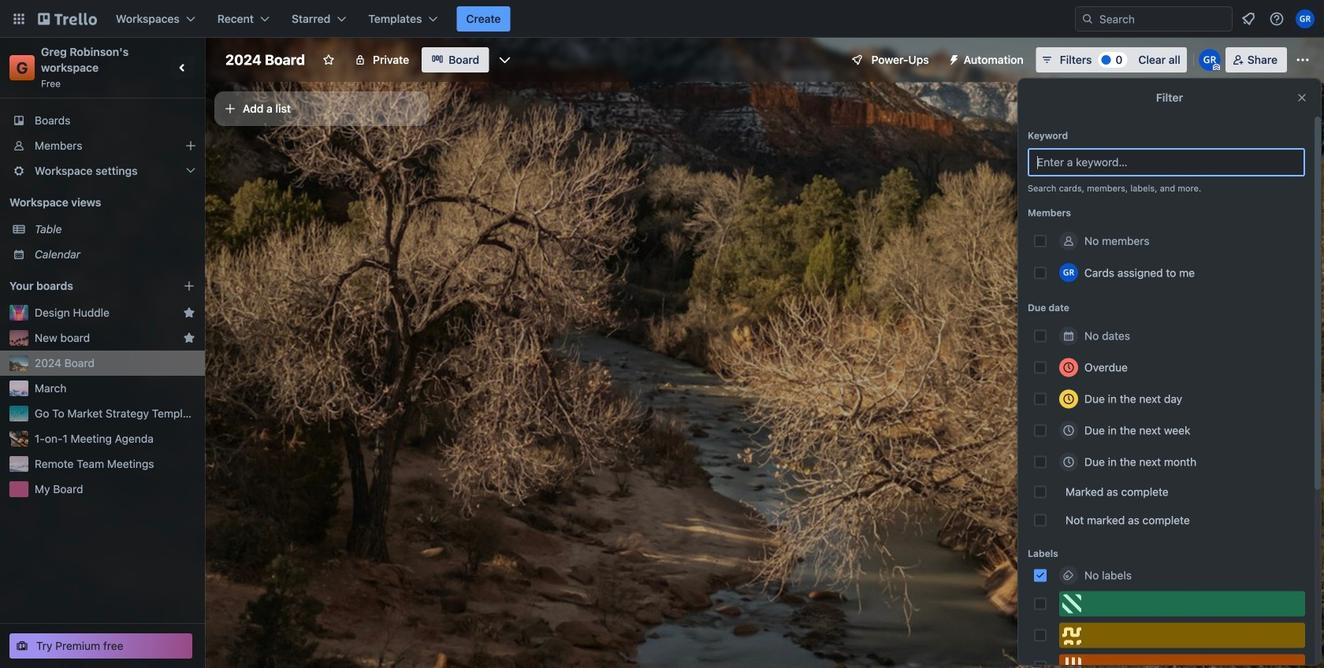 Task type: locate. For each thing, give the bounding box(es) containing it.
2 horizontal spatial greg robinson (gregrobinson96) image
[[1296, 9, 1315, 28]]

close popover image
[[1296, 91, 1309, 104]]

starred icon image
[[183, 307, 196, 319], [183, 332, 196, 345]]

0 notifications image
[[1240, 9, 1259, 28]]

1 vertical spatial starred icon image
[[183, 332, 196, 345]]

1 vertical spatial greg robinson (gregrobinson96) image
[[1199, 49, 1221, 71]]

2 vertical spatial greg robinson (gregrobinson96) image
[[1060, 263, 1079, 282]]

this member is an admin of this board. image
[[1213, 64, 1220, 71]]

0 horizontal spatial greg robinson (gregrobinson96) image
[[1060, 263, 1079, 282]]

Enter a keyword… text field
[[1028, 148, 1306, 177]]

your boards with 8 items element
[[9, 277, 159, 296]]

2 starred icon image from the top
[[183, 332, 196, 345]]

1 horizontal spatial greg robinson (gregrobinson96) image
[[1199, 49, 1221, 71]]

primary element
[[0, 0, 1325, 38]]

search image
[[1082, 13, 1094, 25]]

greg robinson (gregrobinson96) image
[[1296, 9, 1315, 28], [1199, 49, 1221, 71], [1060, 263, 1079, 282]]

0 vertical spatial starred icon image
[[183, 307, 196, 319]]



Task type: describe. For each thing, give the bounding box(es) containing it.
0 vertical spatial greg robinson (gregrobinson96) image
[[1296, 9, 1315, 28]]

color: yellow, title: none element
[[1060, 623, 1306, 649]]

Search field
[[1076, 6, 1233, 32]]

workspace navigation collapse icon image
[[172, 57, 194, 79]]

Board name text field
[[218, 47, 313, 73]]

1 starred icon image from the top
[[183, 307, 196, 319]]

open information menu image
[[1270, 11, 1285, 27]]

customize views image
[[497, 52, 513, 68]]

back to home image
[[38, 6, 97, 32]]

color: green, title: none element
[[1060, 592, 1306, 617]]

sm image
[[942, 47, 964, 69]]

show menu image
[[1296, 52, 1311, 68]]

star or unstar board image
[[323, 54, 335, 66]]

add board image
[[183, 280, 196, 293]]



Task type: vqa. For each thing, say whether or not it's contained in the screenshot.
"add" icon
no



